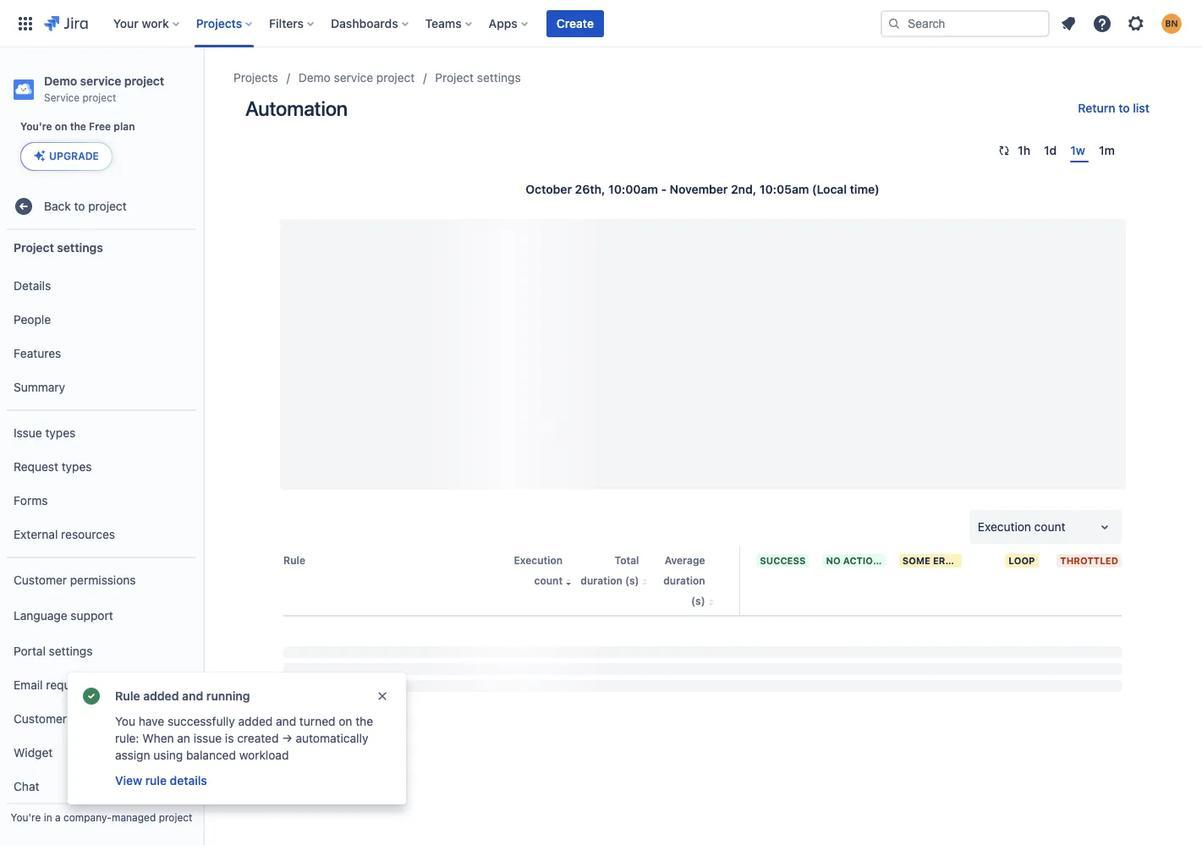 Task type: describe. For each thing, give the bounding box(es) containing it.
balanced
[[186, 748, 236, 762]]

is
[[225, 731, 234, 745]]

projects button
[[191, 10, 259, 37]]

time)
[[850, 182, 879, 196]]

using
[[153, 748, 183, 762]]

issue types
[[14, 425, 76, 440]]

average
[[665, 554, 705, 567]]

group containing issue types
[[7, 409, 196, 557]]

service
[[44, 91, 80, 104]]

october
[[526, 182, 572, 196]]

company-
[[63, 811, 112, 824]]

the inside you have successfully added and turned on the rule: when an issue is created → automatically assign using balanced workload
[[355, 714, 373, 728]]

rule added and running
[[115, 689, 250, 703]]

summary
[[14, 379, 65, 394]]

language support link
[[7, 597, 196, 634]]

no
[[826, 555, 841, 566]]

1h
[[1018, 143, 1030, 157]]

email
[[14, 677, 43, 692]]

0 horizontal spatial on
[[55, 120, 67, 133]]

people link
[[7, 303, 196, 337]]

issue
[[193, 731, 222, 745]]

filters button
[[264, 10, 321, 37]]

you
[[115, 714, 135, 728]]

automation
[[245, 96, 348, 120]]

forms link
[[7, 484, 196, 518]]

plan
[[114, 120, 135, 133]]

2nd,
[[731, 182, 756, 196]]

notifications image
[[1058, 13, 1079, 33]]

project down details
[[159, 811, 192, 824]]

chat link
[[7, 770, 196, 804]]

average duration (s)
[[663, 554, 705, 607]]

actions
[[843, 555, 887, 566]]

you're in a company-managed project
[[11, 811, 192, 824]]

1 vertical spatial project settings
[[14, 240, 103, 254]]

settings for demo service project
[[477, 70, 521, 85]]

1d
[[1044, 143, 1057, 157]]

project for demo service project service project
[[124, 74, 164, 88]]

reload image
[[997, 144, 1011, 157]]

chat
[[14, 779, 39, 793]]

widget
[[14, 745, 53, 759]]

assign
[[115, 748, 150, 762]]

demo for demo service project
[[298, 70, 331, 85]]

return
[[1078, 101, 1115, 115]]

return to list button
[[1068, 95, 1160, 122]]

external resources
[[14, 527, 115, 541]]

permissions
[[70, 572, 136, 587]]

duration for average
[[663, 574, 705, 587]]

group containing customer permissions
[[7, 557, 196, 845]]

view rule details button
[[113, 771, 209, 791]]

request
[[14, 459, 58, 473]]

count inside "execution count"
[[534, 574, 563, 587]]

(s) for average duration (s)
[[691, 595, 705, 607]]

0 vertical spatial added
[[143, 689, 179, 703]]

october 26th, 10:00am - november 2nd, 10:05am (local time)
[[526, 182, 879, 196]]

return to list
[[1078, 101, 1150, 115]]

rule for rule added and running
[[115, 689, 140, 703]]

1w
[[1070, 143, 1085, 157]]

back to project link
[[7, 189, 196, 223]]

you're on the free plan
[[20, 120, 135, 133]]

projects for "projects" dropdown button
[[196, 16, 242, 30]]

external resources link
[[7, 518, 196, 552]]

1 vertical spatial settings
[[57, 240, 103, 254]]

managed
[[112, 811, 156, 824]]

1 vertical spatial execution
[[514, 554, 563, 567]]

portal settings link
[[7, 634, 196, 668]]

a
[[55, 811, 61, 824]]

1m
[[1099, 143, 1115, 157]]

project for demo service project
[[376, 70, 415, 85]]

free
[[89, 120, 111, 133]]

settings for language support
[[49, 643, 93, 658]]

duration for total
[[581, 574, 622, 587]]

rule for rule
[[283, 554, 305, 567]]

0 horizontal spatial execution count
[[514, 554, 563, 587]]

when
[[142, 731, 174, 745]]

help image
[[1092, 13, 1112, 33]]

to for return
[[1118, 101, 1130, 115]]

demo service project service project
[[44, 74, 164, 104]]

work
[[142, 16, 169, 30]]

rule
[[145, 773, 167, 788]]

banner containing your work
[[0, 0, 1202, 47]]

forms
[[14, 493, 48, 507]]

created
[[237, 731, 279, 745]]

issue types link
[[7, 416, 196, 450]]

26th,
[[575, 182, 605, 196]]

0 vertical spatial project
[[435, 70, 474, 85]]

apps button
[[484, 10, 534, 37]]

you're for you're on the free plan
[[20, 120, 52, 133]]

your work
[[113, 16, 169, 30]]

success image
[[81, 686, 102, 706]]

in
[[44, 811, 52, 824]]

notifications
[[70, 711, 137, 725]]



Task type: vqa. For each thing, say whether or not it's contained in the screenshot.
'Learn more about request types'
no



Task type: locate. For each thing, give the bounding box(es) containing it.
types
[[45, 425, 76, 440], [61, 459, 92, 473]]

upgrade
[[49, 150, 99, 162]]

service for demo service project
[[334, 70, 373, 85]]

projects for projects link
[[233, 70, 278, 85]]

types right request
[[61, 459, 92, 473]]

service inside demo service project service project
[[80, 74, 121, 88]]

None text field
[[978, 519, 981, 535]]

you're for you're in a company-managed project
[[11, 811, 41, 824]]

0 vertical spatial (s)
[[625, 574, 639, 587]]

jira image
[[44, 13, 88, 33], [44, 13, 88, 33]]

1 vertical spatial projects
[[233, 70, 278, 85]]

projects inside dropdown button
[[196, 16, 242, 30]]

1 horizontal spatial duration
[[663, 574, 705, 587]]

sidebar navigation image
[[184, 68, 222, 102]]

1 group from the top
[[7, 264, 196, 409]]

project for back to project
[[88, 198, 127, 213]]

count
[[1034, 519, 1065, 534], [534, 574, 563, 587]]

0 horizontal spatial and
[[182, 689, 203, 703]]

open image
[[1095, 517, 1115, 537]]

you have successfully added and turned on the rule: when an issue is created → automatically assign using balanced workload
[[115, 714, 373, 762]]

your profile and settings image
[[1161, 13, 1182, 33]]

1 horizontal spatial project settings
[[435, 70, 521, 85]]

0 vertical spatial types
[[45, 425, 76, 440]]

1 horizontal spatial execution
[[978, 519, 1031, 534]]

back
[[44, 198, 71, 213]]

search image
[[887, 16, 901, 30]]

running
[[206, 689, 250, 703]]

0 horizontal spatial project
[[14, 240, 54, 254]]

project settings
[[435, 70, 521, 85], [14, 240, 103, 254]]

1 vertical spatial (s)
[[691, 595, 705, 607]]

back to project
[[44, 198, 127, 213]]

1 duration from the left
[[581, 574, 622, 587]]

0 horizontal spatial project settings
[[14, 240, 103, 254]]

0 horizontal spatial demo
[[44, 74, 77, 88]]

execution count up loop
[[978, 519, 1065, 534]]

1 horizontal spatial to
[[1118, 101, 1130, 115]]

an
[[177, 731, 190, 745]]

settings
[[477, 70, 521, 85], [57, 240, 103, 254], [49, 643, 93, 658]]

(local
[[812, 182, 847, 196]]

automatically
[[296, 731, 368, 745]]

0 vertical spatial the
[[70, 120, 86, 133]]

group containing details
[[7, 264, 196, 409]]

you're
[[20, 120, 52, 133], [11, 811, 41, 824]]

(s) inside total duration (s)
[[625, 574, 639, 587]]

1 horizontal spatial the
[[355, 714, 373, 728]]

1 vertical spatial the
[[355, 714, 373, 728]]

1 vertical spatial execution count
[[514, 554, 563, 587]]

added up created
[[238, 714, 273, 728]]

projects link
[[233, 68, 278, 88]]

0 vertical spatial rule
[[283, 554, 305, 567]]

success
[[760, 555, 806, 566]]

turned
[[299, 714, 335, 728]]

0 vertical spatial you're
[[20, 120, 52, 133]]

service
[[334, 70, 373, 85], [80, 74, 121, 88]]

→
[[282, 731, 292, 745]]

project down dashboards popup button
[[376, 70, 415, 85]]

customer notifications
[[14, 711, 137, 725]]

customer for customer permissions
[[14, 572, 67, 587]]

and inside you have successfully added and turned on the rule: when an issue is created → automatically assign using balanced workload
[[276, 714, 296, 728]]

primary element
[[10, 0, 881, 47]]

execution left total duration (s)
[[514, 554, 563, 567]]

your work button
[[108, 10, 186, 37]]

details
[[14, 278, 51, 292]]

project right back
[[88, 198, 127, 213]]

2 duration from the left
[[663, 574, 705, 587]]

1 horizontal spatial added
[[238, 714, 273, 728]]

2 group from the top
[[7, 409, 196, 557]]

to inside button
[[1118, 101, 1130, 115]]

(s) inside average duration (s)
[[691, 595, 705, 607]]

1 horizontal spatial demo
[[298, 70, 331, 85]]

2 customer from the top
[[14, 711, 67, 725]]

november
[[670, 182, 728, 196]]

(s) down average
[[691, 595, 705, 607]]

settings up requests at left
[[49, 643, 93, 658]]

1 vertical spatial rule
[[115, 689, 140, 703]]

0 vertical spatial and
[[182, 689, 203, 703]]

rule
[[283, 554, 305, 567], [115, 689, 140, 703]]

0 horizontal spatial rule
[[115, 689, 140, 703]]

execution up loop
[[978, 519, 1031, 534]]

project settings link
[[435, 68, 521, 88]]

0 vertical spatial settings
[[477, 70, 521, 85]]

portal
[[14, 643, 46, 658]]

0 vertical spatial execution count
[[978, 519, 1065, 534]]

demo up service
[[44, 74, 77, 88]]

rule:
[[115, 731, 139, 745]]

duration down total
[[581, 574, 622, 587]]

1 horizontal spatial execution count
[[978, 519, 1065, 534]]

create button
[[546, 10, 604, 37]]

duration
[[581, 574, 622, 587], [663, 574, 705, 587]]

execution count left total duration (s)
[[514, 554, 563, 587]]

count up loop
[[1034, 519, 1065, 534]]

service up free
[[80, 74, 121, 88]]

0 horizontal spatial service
[[80, 74, 121, 88]]

0 horizontal spatial (s)
[[625, 574, 639, 587]]

count left total duration (s)
[[534, 574, 563, 587]]

workload
[[239, 748, 289, 762]]

teams
[[425, 16, 462, 30]]

customer up widget
[[14, 711, 67, 725]]

types right issue
[[45, 425, 76, 440]]

request types
[[14, 459, 92, 473]]

your
[[113, 16, 139, 30]]

1 horizontal spatial on
[[339, 714, 352, 728]]

demo service project link
[[298, 68, 415, 88]]

settings image
[[1126, 13, 1146, 33]]

project up plan
[[124, 74, 164, 88]]

types for request types
[[61, 459, 92, 473]]

1 vertical spatial customer
[[14, 711, 67, 725]]

1 vertical spatial count
[[534, 574, 563, 587]]

1 horizontal spatial rule
[[283, 554, 305, 567]]

appswitcher icon image
[[15, 13, 36, 33]]

demo service project
[[298, 70, 415, 85]]

0 horizontal spatial execution
[[514, 554, 563, 567]]

1 vertical spatial types
[[61, 459, 92, 473]]

on up automatically
[[339, 714, 352, 728]]

no actions
[[826, 555, 887, 566]]

upgrade button
[[21, 143, 112, 170]]

0 vertical spatial on
[[55, 120, 67, 133]]

features link
[[7, 337, 196, 371]]

the
[[70, 120, 86, 133], [355, 714, 373, 728]]

project
[[376, 70, 415, 85], [124, 74, 164, 88], [83, 91, 116, 104], [88, 198, 127, 213], [159, 811, 192, 824]]

summary link
[[7, 371, 196, 404]]

0 vertical spatial count
[[1034, 519, 1065, 534]]

0 vertical spatial execution
[[978, 519, 1031, 534]]

email requests
[[14, 677, 93, 692]]

to
[[1118, 101, 1130, 115], [74, 198, 85, 213]]

total duration (s)
[[581, 554, 639, 587]]

external
[[14, 527, 58, 541]]

1 horizontal spatial project
[[435, 70, 474, 85]]

widget link
[[7, 736, 196, 770]]

duration inside total duration (s)
[[581, 574, 622, 587]]

settings down apps
[[477, 70, 521, 85]]

0 vertical spatial projects
[[196, 16, 242, 30]]

resources
[[61, 527, 115, 541]]

0 horizontal spatial the
[[70, 120, 86, 133]]

features
[[14, 346, 61, 360]]

to for back
[[74, 198, 85, 213]]

list
[[1133, 101, 1150, 115]]

customer permissions link
[[7, 563, 196, 597]]

view
[[115, 773, 142, 788]]

view rule details
[[115, 773, 207, 788]]

you're left in
[[11, 811, 41, 824]]

1 vertical spatial project
[[14, 240, 54, 254]]

and up successfully on the left bottom
[[182, 689, 203, 703]]

to right back
[[74, 198, 85, 213]]

successfully
[[167, 714, 235, 728]]

2 vertical spatial settings
[[49, 643, 93, 658]]

1 horizontal spatial count
[[1034, 519, 1065, 534]]

issue
[[14, 425, 42, 440]]

on down service
[[55, 120, 67, 133]]

demo up the automation at the left of the page
[[298, 70, 331, 85]]

demo inside demo service project service project
[[44, 74, 77, 88]]

3 group from the top
[[7, 557, 196, 845]]

portal settings
[[14, 643, 93, 658]]

customer up 'language'
[[14, 572, 67, 587]]

group
[[7, 264, 196, 409], [7, 409, 196, 557], [7, 557, 196, 845]]

1 vertical spatial to
[[74, 198, 85, 213]]

you're down service
[[20, 120, 52, 133]]

(s)
[[625, 574, 639, 587], [691, 595, 705, 607]]

request types link
[[7, 450, 196, 484]]

0 horizontal spatial to
[[74, 198, 85, 213]]

customer permissions
[[14, 572, 136, 587]]

project settings down apps
[[435, 70, 521, 85]]

service down dashboards
[[334, 70, 373, 85]]

project up details
[[14, 240, 54, 254]]

errors
[[933, 555, 972, 566]]

demo for demo service project service project
[[44, 74, 77, 88]]

added inside you have successfully added and turned on the rule: when an issue is created → automatically assign using balanced workload
[[238, 714, 273, 728]]

apps
[[489, 16, 518, 30]]

-
[[661, 182, 667, 196]]

duration down average
[[663, 574, 705, 587]]

customer notifications link
[[7, 702, 196, 736]]

loop
[[1009, 555, 1035, 566]]

dismiss image
[[376, 689, 389, 703]]

settings inside 'link'
[[49, 643, 93, 658]]

project down teams 'popup button'
[[435, 70, 474, 85]]

(s) for total duration (s)
[[625, 574, 639, 587]]

total
[[615, 554, 639, 567]]

1 horizontal spatial service
[[334, 70, 373, 85]]

on inside you have successfully added and turned on the rule: when an issue is created → automatically assign using balanced workload
[[339, 714, 352, 728]]

project up free
[[83, 91, 116, 104]]

Search field
[[881, 10, 1050, 37]]

0 vertical spatial to
[[1118, 101, 1130, 115]]

0 horizontal spatial added
[[143, 689, 179, 703]]

the left free
[[70, 120, 86, 133]]

on
[[55, 120, 67, 133], [339, 714, 352, 728]]

banner
[[0, 0, 1202, 47]]

customer for customer notifications
[[14, 711, 67, 725]]

create
[[556, 16, 594, 30]]

1 vertical spatial and
[[276, 714, 296, 728]]

projects up the automation at the left of the page
[[233, 70, 278, 85]]

service for demo service project service project
[[80, 74, 121, 88]]

to left list
[[1118, 101, 1130, 115]]

(s) down total
[[625, 574, 639, 587]]

0 horizontal spatial duration
[[581, 574, 622, 587]]

types for issue types
[[45, 425, 76, 440]]

1 horizontal spatial and
[[276, 714, 296, 728]]

settings down back to project
[[57, 240, 103, 254]]

and up →
[[276, 714, 296, 728]]

1 horizontal spatial (s)
[[691, 595, 705, 607]]

0 horizontal spatial count
[[534, 574, 563, 587]]

project settings down back
[[14, 240, 103, 254]]

1 vertical spatial added
[[238, 714, 273, 728]]

0 vertical spatial customer
[[14, 572, 67, 587]]

1 customer from the top
[[14, 572, 67, 587]]

1 vertical spatial you're
[[11, 811, 41, 824]]

added up have
[[143, 689, 179, 703]]

requests
[[46, 677, 93, 692]]

dashboards button
[[326, 10, 415, 37]]

the up automatically
[[355, 714, 373, 728]]

email requests link
[[7, 668, 196, 702]]

projects right the work
[[196, 16, 242, 30]]

details
[[170, 773, 207, 788]]

1 vertical spatial on
[[339, 714, 352, 728]]

0 vertical spatial project settings
[[435, 70, 521, 85]]

filters
[[269, 16, 304, 30]]



